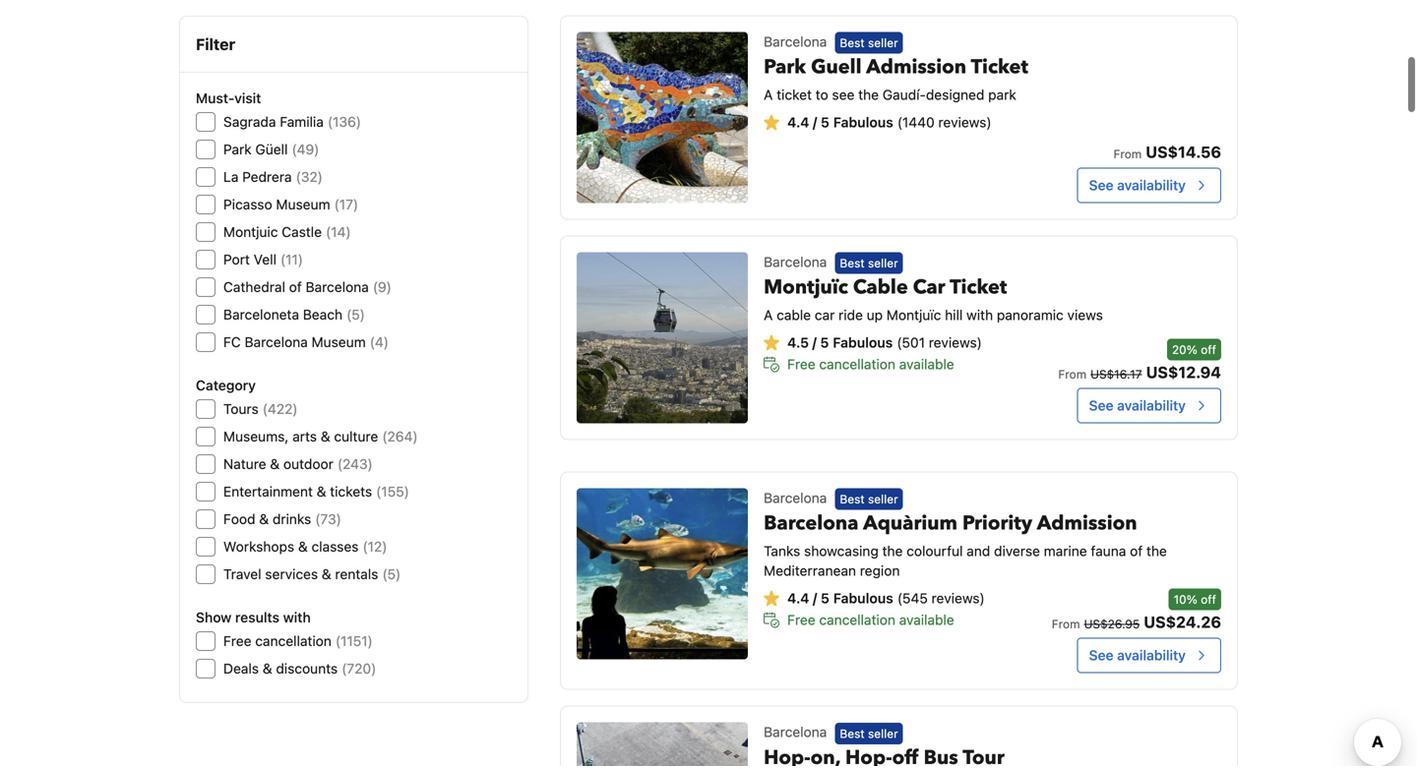 Task type: vqa. For each thing, say whether or not it's contained in the screenshot.
topmost Flight
no



Task type: locate. For each thing, give the bounding box(es) containing it.
(136)
[[328, 114, 361, 130]]

0 vertical spatial with
[[967, 307, 993, 324]]

familia
[[280, 114, 324, 130]]

museums, arts & culture (264)
[[223, 429, 418, 445]]

off right 10%
[[1201, 593, 1217, 607]]

park up la
[[223, 141, 252, 158]]

the right the see
[[859, 87, 879, 103]]

(9)
[[373, 279, 392, 295]]

(12)
[[363, 539, 387, 555]]

2 vertical spatial availability
[[1118, 648, 1186, 664]]

1 available from the top
[[899, 356, 955, 373]]

ride
[[839, 307, 863, 324]]

2 best seller from the top
[[840, 257, 898, 270]]

from inside from us$26.95 us$24.26
[[1052, 618, 1080, 632]]

a inside montjuïc cable car ticket a cable car ride up montjuïc hill with panoramic views
[[764, 307, 773, 324]]

best
[[840, 36, 865, 50], [840, 257, 865, 270], [840, 493, 865, 507], [840, 727, 865, 741]]

food & drinks (73)
[[223, 511, 341, 528]]

3 see availability from the top
[[1089, 648, 1186, 664]]

0 vertical spatial see
[[1089, 177, 1114, 193]]

barceloneta beach (5)
[[223, 307, 365, 323]]

from left us$16.17
[[1059, 367, 1087, 381]]

1 horizontal spatial with
[[967, 307, 993, 324]]

/ down mediterranean
[[813, 591, 817, 607]]

1 horizontal spatial of
[[1130, 544, 1143, 560]]

4.4 for 4.4 / 5 fabulous (1440 reviews)
[[788, 114, 810, 131]]

showcasing
[[804, 544, 879, 560]]

museum
[[276, 196, 330, 213], [312, 334, 366, 350]]

free up deals
[[223, 633, 252, 650]]

us$26.95
[[1084, 618, 1140, 632]]

1 vertical spatial off
[[1201, 593, 1217, 607]]

1 best from the top
[[840, 36, 865, 50]]

& up travel services & rentals (5)
[[298, 539, 308, 555]]

car
[[913, 274, 946, 301]]

1 / from the top
[[813, 114, 817, 131]]

2 see availability from the top
[[1089, 398, 1186, 414]]

4.4 down mediterranean
[[788, 591, 810, 607]]

montjuïc cable car ticket a cable car ride up montjuïc hill with panoramic views
[[764, 274, 1103, 324]]

2 vertical spatial reviews)
[[932, 591, 985, 607]]

2 seller from the top
[[868, 257, 898, 270]]

1 vertical spatial free cancellation available
[[788, 612, 955, 629]]

(11)
[[280, 252, 303, 268]]

& for food & drinks
[[259, 511, 269, 528]]

availability down from us$14.56
[[1118, 177, 1186, 193]]

ticket for park guell admission ticket
[[971, 54, 1029, 81]]

&
[[321, 429, 330, 445], [270, 456, 280, 473], [317, 484, 326, 500], [259, 511, 269, 528], [298, 539, 308, 555], [322, 567, 331, 583], [263, 661, 272, 677]]

fabulous down the see
[[834, 114, 894, 131]]

see for montjuïc cable car ticket
[[1089, 398, 1114, 414]]

see down us$26.95
[[1089, 648, 1114, 664]]

museums,
[[223, 429, 289, 445]]

1 vertical spatial a
[[764, 307, 773, 324]]

travel services & rentals (5)
[[223, 567, 401, 583]]

from for admission
[[1052, 618, 1080, 632]]

show results with
[[196, 610, 311, 626]]

montjuïc up the cable at the right top of the page
[[764, 274, 848, 301]]

3 fabulous from the top
[[834, 591, 894, 607]]

1 best seller from the top
[[840, 36, 898, 50]]

classes
[[312, 539, 359, 555]]

3 / from the top
[[813, 591, 817, 607]]

see
[[1089, 177, 1114, 193], [1089, 398, 1114, 414], [1089, 648, 1114, 664]]

montjuic castle (14)
[[223, 224, 351, 240]]

reviews)
[[939, 114, 992, 131], [929, 335, 982, 351], [932, 591, 985, 607]]

0 vertical spatial availability
[[1118, 177, 1186, 193]]

3 best from the top
[[840, 493, 865, 507]]

3 see from the top
[[1089, 648, 1114, 664]]

(14)
[[326, 224, 351, 240]]

1 vertical spatial with
[[283, 610, 311, 626]]

2 a from the top
[[764, 307, 773, 324]]

free cancellation available down 4.5 / 5 fabulous (501 reviews)
[[788, 356, 955, 373]]

fc barcelona museum (4)
[[223, 334, 389, 350]]

/
[[813, 114, 817, 131], [813, 335, 817, 351], [813, 591, 817, 607]]

show
[[196, 610, 232, 626]]

park for güell
[[223, 141, 252, 158]]

1 vertical spatial from
[[1059, 367, 1087, 381]]

best seller for guell
[[840, 36, 898, 50]]

(5) right beach
[[347, 307, 365, 323]]

1 vertical spatial museum
[[312, 334, 366, 350]]

2 off from the top
[[1201, 593, 1217, 607]]

see availability
[[1089, 177, 1186, 193], [1089, 398, 1186, 414], [1089, 648, 1186, 664]]

(4)
[[370, 334, 389, 350]]

port vell (11)
[[223, 252, 303, 268]]

reviews) down hill
[[929, 335, 982, 351]]

5 down mediterranean
[[821, 591, 830, 607]]

& up the "entertainment"
[[270, 456, 280, 473]]

/ right 4.5
[[813, 335, 817, 351]]

picasso
[[223, 196, 272, 213]]

2 vertical spatial from
[[1052, 618, 1080, 632]]

2 best from the top
[[840, 257, 865, 270]]

1 vertical spatial free
[[788, 612, 816, 629]]

3 5 from the top
[[821, 591, 830, 607]]

cathedral
[[223, 279, 285, 295]]

2 5 from the top
[[820, 335, 829, 351]]

available
[[899, 356, 955, 373], [899, 612, 955, 629]]

0 vertical spatial free cancellation available
[[788, 356, 955, 373]]

1 vertical spatial cancellation
[[819, 612, 896, 629]]

(5) down (12) on the left bottom of page
[[382, 567, 401, 583]]

park güell (49)
[[223, 141, 319, 158]]

park up ticket
[[764, 54, 806, 81]]

hill
[[945, 307, 963, 324]]

with right hill
[[967, 307, 993, 324]]

fabulous down region
[[834, 591, 894, 607]]

with up free cancellation (1151)
[[283, 610, 311, 626]]

1 5 from the top
[[821, 114, 830, 131]]

0 vertical spatial /
[[813, 114, 817, 131]]

a left ticket
[[764, 87, 773, 103]]

ticket
[[971, 54, 1029, 81], [950, 274, 1007, 301]]

2 vertical spatial see availability
[[1089, 648, 1186, 664]]

availability for barcelona aquàrium priority admission
[[1118, 648, 1186, 664]]

best seller
[[840, 36, 898, 50], [840, 257, 898, 270], [840, 493, 898, 507], [840, 727, 898, 741]]

1 vertical spatial fabulous
[[833, 335, 893, 351]]

from inside from us$16.17 us$12.94
[[1059, 367, 1087, 381]]

4.4 down ticket
[[788, 114, 810, 131]]

(5)
[[347, 307, 365, 323], [382, 567, 401, 583]]

museum up castle
[[276, 196, 330, 213]]

designed
[[926, 87, 985, 103]]

seller for cable
[[868, 257, 898, 270]]

1 fabulous from the top
[[834, 114, 894, 131]]

montjuïc cable car ticket image
[[577, 252, 748, 424]]

visit
[[234, 90, 261, 106]]

4 best from the top
[[840, 727, 865, 741]]

cancellation up deals & discounts (720)
[[255, 633, 332, 650]]

travel
[[223, 567, 261, 583]]

1 horizontal spatial admission
[[1037, 511, 1138, 538]]

0 vertical spatial from
[[1114, 147, 1142, 161]]

1 vertical spatial of
[[1130, 544, 1143, 560]]

0 vertical spatial cancellation
[[819, 356, 896, 373]]

0 vertical spatial 5
[[821, 114, 830, 131]]

1 vertical spatial ticket
[[950, 274, 1007, 301]]

fc
[[223, 334, 241, 350]]

castle
[[282, 224, 322, 240]]

2 vertical spatial 5
[[821, 591, 830, 607]]

0 vertical spatial admission
[[867, 54, 967, 81]]

cancellation
[[819, 356, 896, 373], [819, 612, 896, 629], [255, 633, 332, 650]]

1 availability from the top
[[1118, 177, 1186, 193]]

see
[[832, 87, 855, 103]]

5 right 4.5
[[820, 335, 829, 351]]

0 vertical spatial montjuïc
[[764, 274, 848, 301]]

the
[[859, 87, 879, 103], [883, 544, 903, 560], [1147, 544, 1167, 560]]

ticket up park
[[971, 54, 1029, 81]]

0 horizontal spatial the
[[859, 87, 879, 103]]

& down classes
[[322, 567, 331, 583]]

tickets
[[330, 484, 372, 500]]

see down us$16.17
[[1089, 398, 1114, 414]]

& up (73)
[[317, 484, 326, 500]]

(243)
[[337, 456, 373, 473]]

1 vertical spatial see
[[1089, 398, 1114, 414]]

admission inside park guell admission ticket a ticket to see the gaudí-designed park
[[867, 54, 967, 81]]

0 vertical spatial park
[[764, 54, 806, 81]]

1 see from the top
[[1089, 177, 1114, 193]]

0 vertical spatial a
[[764, 87, 773, 103]]

reviews) down designed
[[939, 114, 992, 131]]

1 horizontal spatial park
[[764, 54, 806, 81]]

deals & discounts (720)
[[223, 661, 376, 677]]

off
[[1201, 343, 1217, 357], [1201, 593, 1217, 607]]

2 / from the top
[[813, 335, 817, 351]]

0 vertical spatial ticket
[[971, 54, 1029, 81]]

0 vertical spatial museum
[[276, 196, 330, 213]]

the right fauna
[[1147, 544, 1167, 560]]

& for workshops & classes
[[298, 539, 308, 555]]

1 a from the top
[[764, 87, 773, 103]]

0 vertical spatial available
[[899, 356, 955, 373]]

1 horizontal spatial (5)
[[382, 567, 401, 583]]

0 vertical spatial 4.4
[[788, 114, 810, 131]]

port
[[223, 252, 250, 268]]

park inside park guell admission ticket a ticket to see the gaudí-designed park
[[764, 54, 806, 81]]

from left the us$14.56
[[1114, 147, 1142, 161]]

free for montjuïc
[[788, 356, 816, 373]]

2 availability from the top
[[1118, 398, 1186, 414]]

park guell admission ticket a ticket to see the gaudí-designed park
[[764, 54, 1029, 103]]

admission up gaudí-
[[867, 54, 967, 81]]

ticket up hill
[[950, 274, 1007, 301]]

1 free cancellation available from the top
[[788, 356, 955, 373]]

1 vertical spatial /
[[813, 335, 817, 351]]

museum down beach
[[312, 334, 366, 350]]

availability down from us$26.95 us$24.26
[[1118, 648, 1186, 664]]

montjuïc up (501
[[887, 307, 941, 324]]

from left us$26.95
[[1052, 618, 1080, 632]]

fabulous
[[834, 114, 894, 131], [833, 335, 893, 351], [834, 591, 894, 607]]

available down (501
[[899, 356, 955, 373]]

fabulous down up
[[833, 335, 893, 351]]

0 horizontal spatial park
[[223, 141, 252, 158]]

us$16.17
[[1091, 367, 1143, 381]]

availability for park guell admission ticket
[[1118, 177, 1186, 193]]

reviews) for car
[[929, 335, 982, 351]]

2 vertical spatial fabulous
[[834, 591, 894, 607]]

see availability down from us$26.95 us$24.26
[[1089, 648, 1186, 664]]

& for deals & discounts
[[263, 661, 272, 677]]

& right food
[[259, 511, 269, 528]]

hop-on, hop-off bus tour image
[[577, 723, 748, 767]]

& right deals
[[263, 661, 272, 677]]

of up the barceloneta beach (5) in the top of the page
[[289, 279, 302, 295]]

free down mediterranean
[[788, 612, 816, 629]]

0 vertical spatial fabulous
[[834, 114, 894, 131]]

2 vertical spatial see
[[1089, 648, 1114, 664]]

off for montjuïc cable car ticket
[[1201, 343, 1217, 357]]

0 vertical spatial off
[[1201, 343, 1217, 357]]

drinks
[[273, 511, 311, 528]]

1 vertical spatial available
[[899, 612, 955, 629]]

see availability down from us$16.17 us$12.94
[[1089, 398, 1186, 414]]

ticket for montjuïc cable car ticket
[[950, 274, 1007, 301]]

admission up fauna
[[1037, 511, 1138, 538]]

culture
[[334, 429, 378, 445]]

/ down to at the top right of the page
[[813, 114, 817, 131]]

1 4.4 from the top
[[788, 114, 810, 131]]

2 horizontal spatial the
[[1147, 544, 1167, 560]]

of
[[289, 279, 302, 295], [1130, 544, 1143, 560]]

0 vertical spatial free
[[788, 356, 816, 373]]

1 vertical spatial admission
[[1037, 511, 1138, 538]]

free for barcelona
[[788, 612, 816, 629]]

1 off from the top
[[1201, 343, 1217, 357]]

3 best seller from the top
[[840, 493, 898, 507]]

a inside park guell admission ticket a ticket to see the gaudí-designed park
[[764, 87, 773, 103]]

availability down from us$16.17 us$12.94
[[1118, 398, 1186, 414]]

free down 4.5
[[788, 356, 816, 373]]

from us$16.17 us$12.94
[[1059, 363, 1222, 382]]

0 horizontal spatial admission
[[867, 54, 967, 81]]

1 vertical spatial 4.4
[[788, 591, 810, 607]]

available down (545
[[899, 612, 955, 629]]

3 seller from the top
[[868, 493, 898, 507]]

1 seller from the top
[[868, 36, 898, 50]]

ticket inside montjuïc cable car ticket a cable car ride up montjuïc hill with panoramic views
[[950, 274, 1007, 301]]

barcelona aquàrium priority admission image
[[577, 489, 748, 660]]

free cancellation available for cable
[[788, 356, 955, 373]]

1 vertical spatial see availability
[[1089, 398, 1186, 414]]

4.5
[[788, 335, 809, 351]]

available for cable
[[899, 356, 955, 373]]

the up region
[[883, 544, 903, 560]]

0 horizontal spatial (5)
[[347, 307, 365, 323]]

us$24.26
[[1144, 613, 1222, 632]]

0 horizontal spatial of
[[289, 279, 302, 295]]

car
[[815, 307, 835, 324]]

see down from us$14.56
[[1089, 177, 1114, 193]]

off right 20%
[[1201, 343, 1217, 357]]

of right fauna
[[1130, 544, 1143, 560]]

0 horizontal spatial montjuïc
[[764, 274, 848, 301]]

seller
[[868, 36, 898, 50], [868, 257, 898, 270], [868, 493, 898, 507], [868, 727, 898, 741]]

2 fabulous from the top
[[833, 335, 893, 351]]

la
[[223, 169, 239, 185]]

20%
[[1172, 343, 1198, 357]]

2 4.4 from the top
[[788, 591, 810, 607]]

1 horizontal spatial the
[[883, 544, 903, 560]]

from
[[1114, 147, 1142, 161], [1059, 367, 1087, 381], [1052, 618, 1080, 632]]

1 see availability from the top
[[1089, 177, 1186, 193]]

2 free cancellation available from the top
[[788, 612, 955, 629]]

2 vertical spatial /
[[813, 591, 817, 607]]

1 vertical spatial reviews)
[[929, 335, 982, 351]]

a left the cable at the right top of the page
[[764, 307, 773, 324]]

2 available from the top
[[899, 612, 955, 629]]

reviews) for priority
[[932, 591, 985, 607]]

barcelona aquàrium priority admission tanks showcasing the colourful and diverse marine fauna of the mediterranean region
[[764, 511, 1167, 579]]

free cancellation available down 4.4 / 5 fabulous (545 reviews)
[[788, 612, 955, 629]]

1 vertical spatial availability
[[1118, 398, 1186, 414]]

1 vertical spatial 5
[[820, 335, 829, 351]]

(1151)
[[336, 633, 373, 650]]

of inside barcelona aquàrium priority admission tanks showcasing the colourful and diverse marine fauna of the mediterranean region
[[1130, 544, 1143, 560]]

1 vertical spatial park
[[223, 141, 252, 158]]

0 vertical spatial see availability
[[1089, 177, 1186, 193]]

a for park
[[764, 87, 773, 103]]

cancellation down 4.5 / 5 fabulous (501 reviews)
[[819, 356, 896, 373]]

cancellation down 4.4 / 5 fabulous (545 reviews)
[[819, 612, 896, 629]]

off for barcelona aquàrium priority admission
[[1201, 593, 1217, 607]]

5 down to at the top right of the page
[[821, 114, 830, 131]]

see availability down from us$14.56
[[1089, 177, 1186, 193]]

admission
[[867, 54, 967, 81], [1037, 511, 1138, 538]]

reviews) right (545
[[932, 591, 985, 607]]

panoramic
[[997, 307, 1064, 324]]

ticket inside park guell admission ticket a ticket to see the gaudí-designed park
[[971, 54, 1029, 81]]

free cancellation available for aquàrium
[[788, 612, 955, 629]]

2 see from the top
[[1089, 398, 1114, 414]]

3 availability from the top
[[1118, 648, 1186, 664]]

1 horizontal spatial montjuïc
[[887, 307, 941, 324]]



Task type: describe. For each thing, give the bounding box(es) containing it.
sagrada
[[223, 114, 276, 130]]

pedrera
[[242, 169, 292, 185]]

outdoor
[[283, 456, 334, 473]]

(32)
[[296, 169, 323, 185]]

free cancellation (1151)
[[223, 633, 373, 650]]

0 vertical spatial (5)
[[347, 307, 365, 323]]

ticket
[[777, 87, 812, 103]]

(264)
[[382, 429, 418, 445]]

montjuic
[[223, 224, 278, 240]]

with inside montjuïc cable car ticket a cable car ride up montjuïc hill with panoramic views
[[967, 307, 993, 324]]

0 vertical spatial reviews)
[[939, 114, 992, 131]]

discounts
[[276, 661, 338, 677]]

available for aquàrium
[[899, 612, 955, 629]]

2 vertical spatial cancellation
[[255, 633, 332, 650]]

vell
[[254, 252, 277, 268]]

deals
[[223, 661, 259, 677]]

0 vertical spatial of
[[289, 279, 302, 295]]

workshops
[[223, 539, 294, 555]]

mediterranean
[[764, 563, 856, 579]]

tours
[[223, 401, 259, 417]]

1 vertical spatial (5)
[[382, 567, 401, 583]]

park for guell
[[764, 54, 806, 81]]

food
[[223, 511, 256, 528]]

beach
[[303, 307, 343, 323]]

(73)
[[315, 511, 341, 528]]

best for guell
[[840, 36, 865, 50]]

barcelona inside barcelona aquàrium priority admission tanks showcasing the colourful and diverse marine fauna of the mediterranean region
[[764, 511, 859, 538]]

must-
[[196, 90, 234, 106]]

(422)
[[263, 401, 298, 417]]

10% off
[[1174, 593, 1217, 607]]

cancellation for aquàrium
[[819, 612, 896, 629]]

& right arts
[[321, 429, 330, 445]]

/ for montjuïc
[[813, 335, 817, 351]]

see availability for park guell admission ticket
[[1089, 177, 1186, 193]]

& for nature & outdoor
[[270, 456, 280, 473]]

priority
[[963, 511, 1033, 538]]

admission inside barcelona aquàrium priority admission tanks showcasing the colourful and diverse marine fauna of the mediterranean region
[[1037, 511, 1138, 538]]

see for park guell admission ticket
[[1089, 177, 1114, 193]]

fauna
[[1091, 544, 1127, 560]]

us$12.94
[[1146, 363, 1222, 382]]

5 for barcelona
[[821, 591, 830, 607]]

and
[[967, 544, 991, 560]]

services
[[265, 567, 318, 583]]

4 seller from the top
[[868, 727, 898, 741]]

sagrada familia (136)
[[223, 114, 361, 130]]

seller for guell
[[868, 36, 898, 50]]

(1440
[[898, 114, 935, 131]]

4.4 / 5 fabulous (545 reviews)
[[788, 591, 985, 607]]

views
[[1068, 307, 1103, 324]]

diverse
[[994, 544, 1040, 560]]

nature & outdoor (243)
[[223, 456, 373, 473]]

best seller for cable
[[840, 257, 898, 270]]

1 vertical spatial montjuïc
[[887, 307, 941, 324]]

up
[[867, 307, 883, 324]]

4.5 / 5 fabulous (501 reviews)
[[788, 335, 982, 351]]

cable
[[853, 274, 908, 301]]

10%
[[1174, 593, 1198, 607]]

/ for barcelona
[[813, 591, 817, 607]]

gaudí-
[[883, 87, 926, 103]]

fabulous for aquàrium
[[834, 591, 894, 607]]

cable
[[777, 307, 811, 324]]

& for entertainment & tickets
[[317, 484, 326, 500]]

(545
[[898, 591, 928, 607]]

from us$14.56
[[1114, 143, 1222, 161]]

a for montjuïc
[[764, 307, 773, 324]]

(17)
[[334, 196, 358, 213]]

nature
[[223, 456, 266, 473]]

tanks
[[764, 544, 801, 560]]

availability for montjuïc cable car ticket
[[1118, 398, 1186, 414]]

filter
[[196, 35, 235, 54]]

best for aquàrium
[[840, 493, 865, 507]]

from inside from us$14.56
[[1114, 147, 1142, 161]]

from for ticket
[[1059, 367, 1087, 381]]

(720)
[[342, 661, 376, 677]]

must-visit
[[196, 90, 261, 106]]

la pedrera (32)
[[223, 169, 323, 185]]

20% off
[[1172, 343, 1217, 357]]

park
[[989, 87, 1017, 103]]

güell
[[255, 141, 288, 158]]

colourful
[[907, 544, 963, 560]]

us$14.56
[[1146, 143, 1222, 161]]

see availability for barcelona aquàrium priority admission
[[1089, 648, 1186, 664]]

best seller for aquàrium
[[840, 493, 898, 507]]

guell
[[811, 54, 862, 81]]

results
[[235, 610, 280, 626]]

entertainment & tickets (155)
[[223, 484, 409, 500]]

category
[[196, 378, 256, 394]]

best for cable
[[840, 257, 865, 270]]

fabulous for cable
[[833, 335, 893, 351]]

picasso museum (17)
[[223, 196, 358, 213]]

4.4 for 4.4 / 5 fabulous (545 reviews)
[[788, 591, 810, 607]]

4 best seller from the top
[[840, 727, 898, 741]]

2 vertical spatial free
[[223, 633, 252, 650]]

the inside park guell admission ticket a ticket to see the gaudí-designed park
[[859, 87, 879, 103]]

park guell admission ticket image
[[577, 32, 748, 203]]

region
[[860, 563, 900, 579]]

(155)
[[376, 484, 409, 500]]

rentals
[[335, 567, 378, 583]]

4.4 / 5 fabulous (1440 reviews)
[[788, 114, 992, 131]]

workshops & classes (12)
[[223, 539, 387, 555]]

from us$26.95 us$24.26
[[1052, 613, 1222, 632]]

cathedral of barcelona (9)
[[223, 279, 392, 295]]

see for barcelona aquàrium priority admission
[[1089, 648, 1114, 664]]

5 for montjuïc
[[820, 335, 829, 351]]

entertainment
[[223, 484, 313, 500]]

cancellation for cable
[[819, 356, 896, 373]]

tours (422)
[[223, 401, 298, 417]]

(501
[[897, 335, 925, 351]]

marine
[[1044, 544, 1087, 560]]

aquàrium
[[863, 511, 958, 538]]

seller for aquàrium
[[868, 493, 898, 507]]

0 horizontal spatial with
[[283, 610, 311, 626]]

see availability for montjuïc cable car ticket
[[1089, 398, 1186, 414]]



